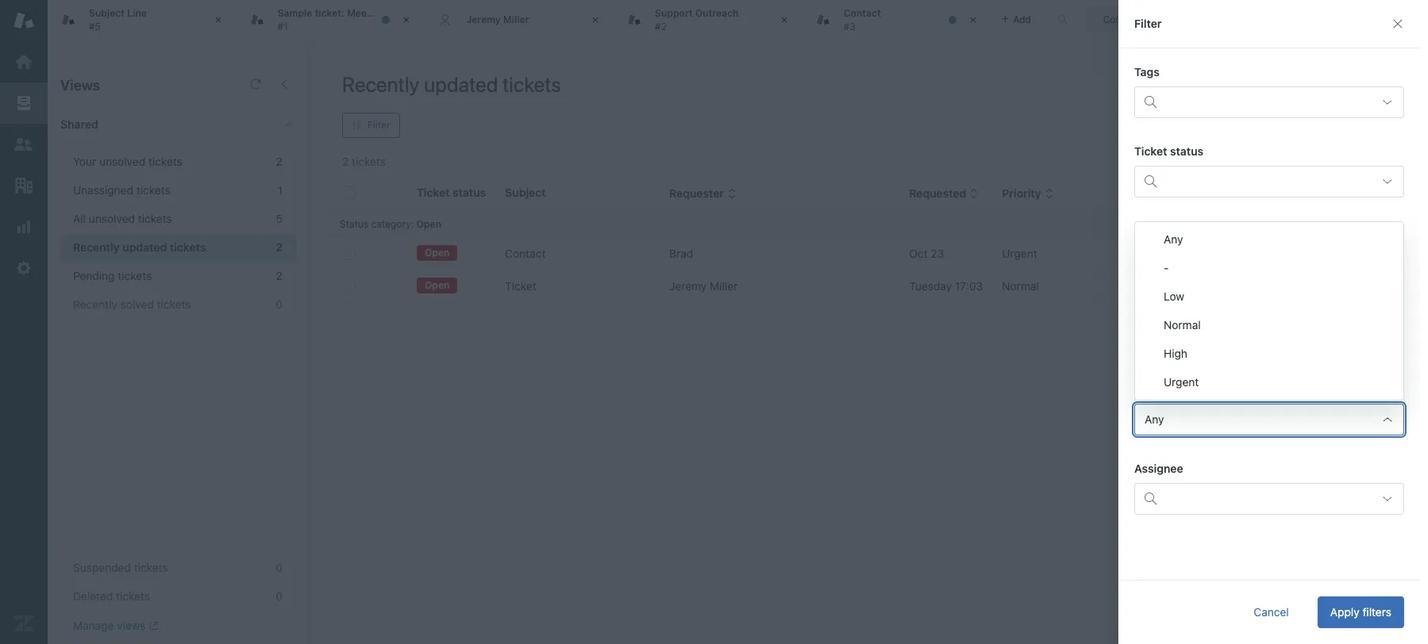 Task type: locate. For each thing, give the bounding box(es) containing it.
recently up "filter" button
[[342, 72, 420, 96]]

normal inside row
[[1003, 280, 1040, 293]]

0 horizontal spatial miller
[[504, 13, 530, 25]]

0
[[276, 298, 283, 311], [276, 562, 283, 575], [276, 590, 283, 604]]

2 vertical spatial 2
[[276, 269, 283, 283]]

0 horizontal spatial requester
[[670, 187, 724, 200]]

close image for line
[[210, 12, 226, 28]]

0 vertical spatial any
[[1164, 233, 1184, 246]]

subject up contact link
[[505, 186, 546, 199]]

contact inside tab
[[844, 7, 881, 19]]

brad
[[670, 247, 694, 261]]

1 horizontal spatial jeremy miller
[[670, 280, 738, 293]]

0 vertical spatial updated
[[424, 72, 498, 96]]

close image left #2
[[588, 12, 604, 28]]

tab containing subject line
[[48, 0, 236, 40]]

1 vertical spatial unsolved
[[89, 212, 135, 226]]

tickets up views
[[116, 590, 150, 604]]

row containing ticket
[[330, 270, 1409, 303]]

any down high
[[1145, 413, 1165, 427]]

1 0 from the top
[[276, 298, 283, 311]]

normal inside option
[[1164, 318, 1201, 332]]

0 vertical spatial contact
[[844, 7, 881, 19]]

0 horizontal spatial contact
[[505, 247, 546, 261]]

priority down high
[[1135, 383, 1174, 396]]

priority list box
[[1135, 222, 1405, 401]]

requester up -
[[1135, 224, 1190, 237]]

tab containing sample ticket: meet the ticket
[[236, 0, 425, 40]]

2 vertical spatial 0
[[276, 590, 283, 604]]

0 for deleted tickets
[[276, 590, 283, 604]]

urgent option
[[1136, 369, 1404, 397]]

1 vertical spatial urgent
[[1164, 376, 1200, 389]]

filter dialog
[[1119, 0, 1421, 645]]

1 vertical spatial jeremy
[[670, 280, 707, 293]]

1 vertical spatial open
[[425, 247, 450, 259]]

recently down pending
[[73, 298, 118, 311]]

ticket
[[1135, 145, 1168, 158], [505, 280, 537, 293]]

contact
[[844, 7, 881, 19], [505, 247, 546, 261]]

1 horizontal spatial close image
[[777, 12, 793, 28]]

close image inside tab
[[399, 12, 415, 28]]

0 horizontal spatial ticket
[[505, 280, 537, 293]]

0 horizontal spatial updated
[[123, 241, 167, 254]]

1 horizontal spatial filter
[[1135, 17, 1162, 30]]

1 vertical spatial assignee
[[1135, 462, 1184, 476]]

0 vertical spatial priority
[[1003, 187, 1042, 200]]

jeremy
[[467, 13, 501, 25], [670, 280, 707, 293]]

tickets up deleted tickets
[[134, 562, 168, 575]]

2 vertical spatial open
[[425, 280, 450, 292]]

3 2 from the top
[[276, 269, 283, 283]]

unsolved for all
[[89, 212, 135, 226]]

requested button
[[910, 187, 980, 201]]

recently updated tickets
[[342, 72, 562, 96], [73, 241, 206, 254]]

main element
[[0, 0, 48, 645]]

0 vertical spatial requester
[[670, 187, 724, 200]]

unsolved down unassigned
[[89, 212, 135, 226]]

1 vertical spatial recently
[[73, 241, 120, 254]]

any for the priority list box at right
[[1164, 233, 1184, 246]]

0 vertical spatial jeremy miller
[[467, 13, 530, 25]]

2 vertical spatial recently
[[73, 298, 118, 311]]

ticket left status at the top of the page
[[1135, 145, 1168, 158]]

admin image
[[14, 258, 34, 279]]

apply filters
[[1331, 606, 1392, 620]]

play
[[1354, 80, 1376, 94]]

any inside any option
[[1164, 233, 1184, 246]]

2 2 from the top
[[276, 241, 283, 254]]

tab containing contact
[[803, 0, 992, 40]]

2 close image from the left
[[777, 12, 793, 28]]

1 vertical spatial contact
[[505, 247, 546, 261]]

tickets
[[503, 72, 562, 96], [148, 155, 183, 168], [136, 183, 170, 197], [138, 212, 172, 226], [170, 241, 206, 254], [118, 269, 152, 283], [157, 298, 191, 311], [134, 562, 168, 575], [116, 590, 150, 604]]

0 vertical spatial open
[[417, 218, 442, 230]]

high option
[[1136, 340, 1404, 369]]

row up tuesday
[[330, 238, 1409, 270]]

status category: open
[[340, 218, 442, 230]]

0 horizontal spatial urgent
[[1003, 247, 1038, 261]]

all unsolved tickets
[[73, 212, 172, 226]]

urgent
[[1003, 247, 1038, 261], [1164, 376, 1200, 389]]

tab
[[48, 0, 236, 40], [236, 0, 425, 40], [614, 0, 803, 40], [803, 0, 992, 40]]

1 vertical spatial 2
[[276, 241, 283, 254]]

contact for contact
[[505, 247, 546, 261]]

row
[[330, 238, 1409, 270], [330, 270, 1409, 303]]

ticket down contact link
[[505, 280, 537, 293]]

tickets down shared dropdown button
[[148, 155, 183, 168]]

contact for contact #3
[[844, 7, 881, 19]]

open
[[417, 218, 442, 230], [425, 247, 450, 259], [425, 280, 450, 292]]

0 vertical spatial assignee
[[1197, 187, 1246, 200]]

organizations image
[[14, 176, 34, 196]]

0 horizontal spatial jeremy miller
[[467, 13, 530, 25]]

deleted
[[73, 590, 113, 604]]

tags element
[[1135, 87, 1405, 118]]

subject inside subject line #5
[[89, 7, 125, 19]]

1 horizontal spatial contact
[[844, 7, 881, 19]]

1 horizontal spatial jeremy
[[670, 280, 707, 293]]

urgent down high
[[1164, 376, 1200, 389]]

jeremy miller
[[467, 13, 530, 25], [670, 280, 738, 293]]

request
[[1135, 303, 1179, 317]]

0 vertical spatial filter
[[1135, 17, 1162, 30]]

ticket inside filter dialog
[[1135, 145, 1168, 158]]

0 vertical spatial recently updated tickets
[[342, 72, 562, 96]]

0 vertical spatial urgent
[[1003, 247, 1038, 261]]

collapse views pane image
[[278, 78, 291, 91]]

requester inside filter dialog
[[1135, 224, 1190, 237]]

unsolved
[[99, 155, 145, 168], [89, 212, 135, 226]]

0 horizontal spatial assignee
[[1135, 462, 1184, 476]]

tickets right solved
[[157, 298, 191, 311]]

ticket inside row
[[505, 280, 537, 293]]

high
[[1164, 347, 1188, 361]]

None field
[[1135, 325, 1405, 357]]

1 row from the top
[[330, 238, 1409, 270]]

1 close image from the left
[[210, 12, 226, 28]]

filter button
[[342, 113, 400, 138]]

1 horizontal spatial recently updated tickets
[[342, 72, 562, 96]]

0 vertical spatial miller
[[504, 13, 530, 25]]

pending
[[73, 269, 115, 283]]

assignee button
[[1197, 187, 1259, 201]]

1 horizontal spatial normal
[[1164, 318, 1201, 332]]

close image
[[399, 12, 415, 28], [588, 12, 604, 28]]

updated
[[424, 72, 498, 96], [123, 241, 167, 254]]

0 vertical spatial normal
[[1003, 280, 1040, 293]]

0 for suspended tickets
[[276, 562, 283, 575]]

1 vertical spatial filter
[[368, 119, 390, 131]]

1 horizontal spatial priority
[[1135, 383, 1174, 396]]

1 vertical spatial recently updated tickets
[[73, 241, 206, 254]]

0 horizontal spatial close image
[[210, 12, 226, 28]]

recently
[[342, 72, 420, 96], [73, 241, 120, 254], [73, 298, 118, 311]]

1 vertical spatial priority
[[1135, 383, 1174, 396]]

suspended tickets
[[73, 562, 168, 575]]

0 horizontal spatial subject
[[89, 7, 125, 19]]

1 tab from the left
[[48, 0, 236, 40]]

requester
[[670, 187, 724, 200], [1135, 224, 1190, 237]]

0 horizontal spatial normal
[[1003, 280, 1040, 293]]

2 for your unsolved tickets
[[276, 155, 283, 168]]

-
[[1164, 261, 1170, 275]]

0 horizontal spatial priority
[[1003, 187, 1042, 200]]

2 0 from the top
[[276, 562, 283, 575]]

oct 23
[[910, 247, 945, 261]]

apply filters button
[[1318, 597, 1405, 629]]

any up -
[[1164, 233, 1184, 246]]

line
[[127, 7, 147, 19]]

any
[[1164, 233, 1184, 246], [1145, 413, 1165, 427]]

urgent inside row
[[1003, 247, 1038, 261]]

priority right 'requested' button
[[1003, 187, 1042, 200]]

ticket link
[[505, 279, 537, 295]]

2 row from the top
[[330, 270, 1409, 303]]

priority inside filter dialog
[[1135, 383, 1174, 396]]

0 horizontal spatial jeremy
[[467, 13, 501, 25]]

(opens in a new tab) image
[[146, 622, 158, 632]]

0 horizontal spatial recently updated tickets
[[73, 241, 206, 254]]

1 horizontal spatial updated
[[424, 72, 498, 96]]

1 horizontal spatial close image
[[588, 12, 604, 28]]

priority inside "button"
[[1003, 187, 1042, 200]]

tickets down your unsolved tickets
[[136, 183, 170, 197]]

1 close image from the left
[[399, 12, 415, 28]]

1 2 from the top
[[276, 155, 283, 168]]

reporting image
[[14, 217, 34, 237]]

row down oct
[[330, 270, 1409, 303]]

priority
[[1003, 187, 1042, 200], [1135, 383, 1174, 396]]

urgent inside "option"
[[1164, 376, 1200, 389]]

close image
[[210, 12, 226, 28], [777, 12, 793, 28], [965, 12, 981, 28]]

refresh views pane image
[[249, 78, 262, 91]]

ticket status element
[[1135, 166, 1405, 198]]

2 horizontal spatial close image
[[965, 12, 981, 28]]

normal down date
[[1164, 318, 1201, 332]]

0 vertical spatial unsolved
[[99, 155, 145, 168]]

subject line #5
[[89, 7, 147, 32]]

views
[[60, 77, 100, 94]]

1 horizontal spatial subject
[[505, 186, 546, 199]]

subject
[[89, 7, 125, 19], [505, 186, 546, 199]]

shared heading
[[48, 101, 310, 149]]

contact up #3
[[844, 7, 881, 19]]

1 vertical spatial any
[[1145, 413, 1165, 427]]

oct
[[910, 247, 928, 261]]

tickets down tabs tab list
[[503, 72, 562, 96]]

filter
[[1135, 17, 1162, 30], [368, 119, 390, 131]]

0 vertical spatial 0
[[276, 298, 283, 311]]

filter inside dialog
[[1135, 17, 1162, 30]]

1 horizontal spatial assignee
[[1197, 187, 1246, 200]]

shared button
[[48, 101, 268, 149]]

miller
[[504, 13, 530, 25], [710, 280, 738, 293]]

1 horizontal spatial miller
[[710, 280, 738, 293]]

assignee
[[1197, 187, 1246, 200], [1135, 462, 1184, 476]]

tickets down unassigned tickets
[[138, 212, 172, 226]]

0 vertical spatial 2
[[276, 155, 283, 168]]

0 for recently solved tickets
[[276, 298, 283, 311]]

1 vertical spatial normal
[[1164, 318, 1201, 332]]

2
[[276, 155, 283, 168], [276, 241, 283, 254], [276, 269, 283, 283]]

2 tab from the left
[[236, 0, 425, 40]]

requester up brad
[[670, 187, 724, 200]]

unsolved up unassigned tickets
[[99, 155, 145, 168]]

any inside any field
[[1145, 413, 1165, 427]]

zendesk support image
[[14, 10, 34, 31]]

recently for 0
[[73, 298, 118, 311]]

1 horizontal spatial urgent
[[1164, 376, 1200, 389]]

1 horizontal spatial requester
[[1135, 224, 1190, 237]]

close image right the
[[399, 12, 415, 28]]

subject up #5 at the top
[[89, 7, 125, 19]]

1 vertical spatial subject
[[505, 186, 546, 199]]

any for any field
[[1145, 413, 1165, 427]]

1 vertical spatial 0
[[276, 562, 283, 575]]

0 vertical spatial ticket
[[1135, 145, 1168, 158]]

contact up ticket "link"
[[505, 247, 546, 261]]

urgent down priority "button"
[[1003, 247, 1038, 261]]

1 horizontal spatial ticket
[[1135, 145, 1168, 158]]

3 close image from the left
[[965, 12, 981, 28]]

ticket:
[[315, 7, 345, 19]]

views
[[117, 620, 146, 633]]

suspended
[[73, 562, 131, 575]]

cancel
[[1254, 606, 1290, 620]]

1 vertical spatial miller
[[710, 280, 738, 293]]

3 0 from the top
[[276, 590, 283, 604]]

#5
[[89, 20, 101, 32]]

0 vertical spatial jeremy
[[467, 13, 501, 25]]

recently solved tickets
[[73, 298, 191, 311]]

normal right '17:03'
[[1003, 280, 1040, 293]]

all
[[73, 212, 86, 226]]

your unsolved tickets
[[73, 155, 183, 168]]

jeremy inside the jeremy miller tab
[[467, 13, 501, 25]]

1 vertical spatial ticket
[[505, 280, 537, 293]]

play button
[[1322, 71, 1389, 103]]

1 vertical spatial updated
[[123, 241, 167, 254]]

ticket for ticket status
[[1135, 145, 1168, 158]]

normal
[[1003, 280, 1040, 293], [1164, 318, 1201, 332]]

low option
[[1136, 283, 1404, 311]]

0 vertical spatial subject
[[89, 7, 125, 19]]

3 tab from the left
[[614, 0, 803, 40]]

jeremy miller inside tab
[[467, 13, 530, 25]]

2 for pending tickets
[[276, 269, 283, 283]]

unsolved for your
[[99, 155, 145, 168]]

4 tab from the left
[[803, 0, 992, 40]]

unassigned
[[73, 183, 133, 197]]

1 vertical spatial requester
[[1135, 224, 1190, 237]]

unassigned tickets
[[73, 183, 170, 197]]

request date
[[1135, 303, 1206, 317]]

2 close image from the left
[[588, 12, 604, 28]]

0 horizontal spatial filter
[[368, 119, 390, 131]]

0 horizontal spatial close image
[[399, 12, 415, 28]]

contact inside row
[[505, 247, 546, 261]]

tuesday 17:03
[[910, 280, 984, 293]]

close image for outreach
[[777, 12, 793, 28]]

the
[[373, 7, 389, 19]]

recently up pending
[[73, 241, 120, 254]]



Task type: describe. For each thing, give the bounding box(es) containing it.
jeremy miller tab
[[425, 0, 614, 40]]

tickets down all unsolved tickets
[[170, 241, 206, 254]]

zendesk image
[[14, 614, 34, 635]]

sample ticket: meet the ticket #1
[[278, 7, 418, 32]]

23
[[931, 247, 945, 261]]

tuesday
[[910, 280, 952, 293]]

assignee element
[[1135, 484, 1405, 515]]

get started image
[[14, 52, 34, 72]]

status
[[1171, 145, 1204, 158]]

open for contact
[[425, 247, 450, 259]]

ticket for ticket
[[505, 280, 537, 293]]

shared
[[60, 118, 98, 131]]

row containing contact
[[330, 238, 1409, 270]]

normal option
[[1136, 311, 1404, 340]]

miller inside tab
[[504, 13, 530, 25]]

0 vertical spatial recently
[[342, 72, 420, 96]]

#1
[[278, 20, 288, 32]]

tags
[[1135, 65, 1160, 79]]

requester inside button
[[670, 187, 724, 200]]

Any field
[[1135, 404, 1405, 436]]

open for ticket
[[425, 280, 450, 292]]

recently for 2
[[73, 241, 120, 254]]

jeremy inside row
[[670, 280, 707, 293]]

support
[[655, 7, 693, 19]]

manage views link
[[73, 620, 158, 634]]

solved
[[121, 298, 154, 311]]

priority button
[[1003, 187, 1055, 201]]

contact link
[[505, 246, 546, 262]]

miller inside row
[[710, 280, 738, 293]]

date
[[1182, 303, 1206, 317]]

requester button
[[670, 187, 737, 201]]

manage views
[[73, 620, 146, 633]]

2 for recently updated tickets
[[276, 241, 283, 254]]

ticket
[[391, 7, 418, 19]]

any option
[[1136, 226, 1404, 254]]

assignee inside button
[[1197, 187, 1246, 200]]

low
[[1164, 290, 1185, 303]]

#3
[[844, 20, 856, 32]]

pending tickets
[[73, 269, 152, 283]]

1 vertical spatial jeremy miller
[[670, 280, 738, 293]]

17:03
[[955, 280, 984, 293]]

contact #3
[[844, 7, 881, 32]]

views image
[[14, 93, 34, 114]]

5
[[276, 212, 283, 226]]

support outreach #2
[[655, 7, 739, 32]]

filter inside button
[[368, 119, 390, 131]]

your
[[73, 155, 96, 168]]

apply
[[1331, 606, 1360, 620]]

meet
[[347, 7, 371, 19]]

- option
[[1136, 254, 1404, 283]]

customers image
[[14, 134, 34, 155]]

subject for subject line #5
[[89, 7, 125, 19]]

status
[[340, 218, 369, 230]]

conversations button
[[1087, 7, 1204, 32]]

manage
[[73, 620, 114, 633]]

close drawer image
[[1392, 17, 1405, 30]]

Ticket status field
[[1166, 169, 1371, 195]]

tab containing support outreach
[[614, 0, 803, 40]]

close image inside the jeremy miller tab
[[588, 12, 604, 28]]

subject for subject
[[505, 186, 546, 199]]

ticket status
[[1135, 145, 1204, 158]]

requested
[[910, 187, 967, 200]]

filters
[[1363, 606, 1392, 620]]

1
[[278, 183, 283, 197]]

deleted tickets
[[73, 590, 150, 604]]

cancel button
[[1242, 597, 1302, 629]]

assignee inside filter dialog
[[1135, 462, 1184, 476]]

- low
[[1164, 261, 1185, 303]]

#2
[[655, 20, 667, 32]]

tabs tab list
[[48, 0, 1041, 40]]

outreach
[[696, 7, 739, 19]]

sample
[[278, 7, 312, 19]]

tickets up solved
[[118, 269, 152, 283]]

category:
[[371, 218, 414, 230]]

conversations
[[1104, 13, 1168, 25]]



Task type: vqa. For each thing, say whether or not it's contained in the screenshot.
Oct 23
yes



